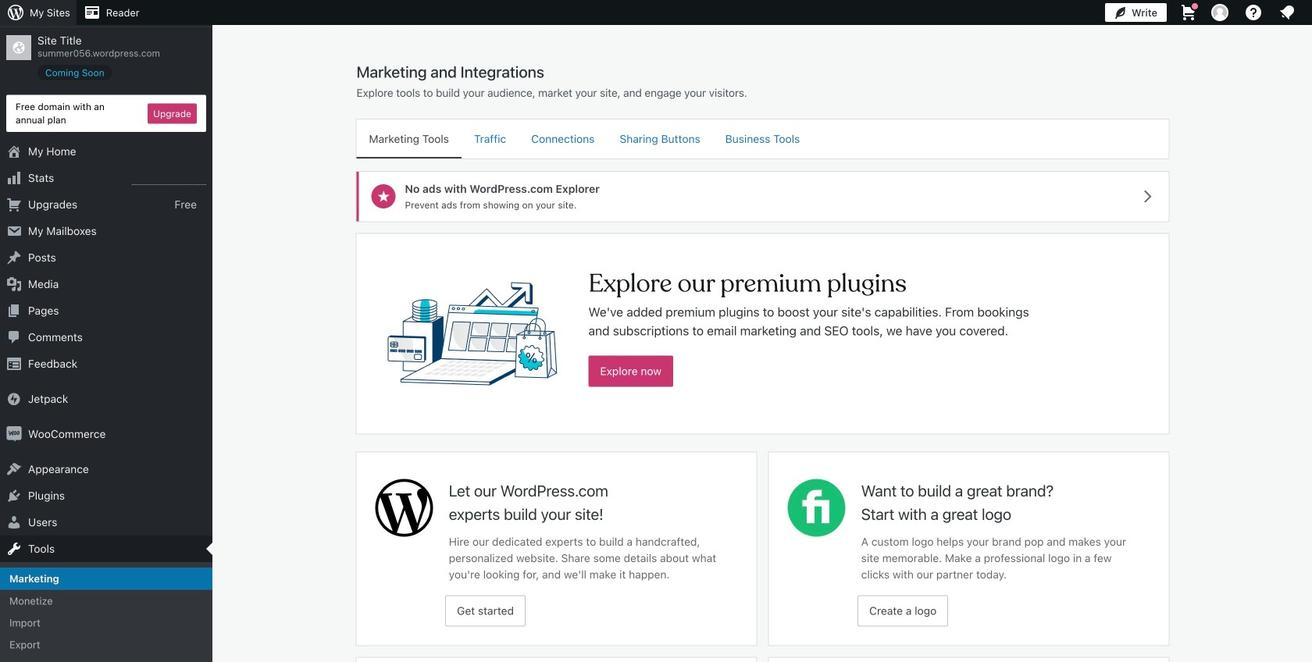 Task type: locate. For each thing, give the bounding box(es) containing it.
0 vertical spatial img image
[[6, 391, 22, 407]]

1 vertical spatial img image
[[6, 427, 22, 442]]

main content
[[350, 62, 1175, 663]]

fiverr logo image
[[788, 479, 846, 537]]

list item
[[1306, 80, 1313, 153], [1306, 153, 1313, 226], [1306, 226, 1313, 284]]

3 list item from the top
[[1306, 226, 1313, 284]]

menu
[[357, 120, 1169, 159]]

my shopping cart image
[[1180, 3, 1198, 22]]

marketing tools image
[[388, 234, 557, 434]]

highest hourly views 0 image
[[132, 175, 206, 185]]

img image
[[6, 391, 22, 407], [6, 427, 22, 442]]

1 list item from the top
[[1306, 80, 1313, 153]]

2 img image from the top
[[6, 427, 22, 442]]



Task type: describe. For each thing, give the bounding box(es) containing it.
2 list item from the top
[[1306, 153, 1313, 226]]

my profile image
[[1212, 4, 1229, 21]]

help image
[[1245, 3, 1263, 22]]

1 img image from the top
[[6, 391, 22, 407]]

manage your notifications image
[[1278, 3, 1297, 22]]



Task type: vqa. For each thing, say whether or not it's contained in the screenshot.
Dialog
no



